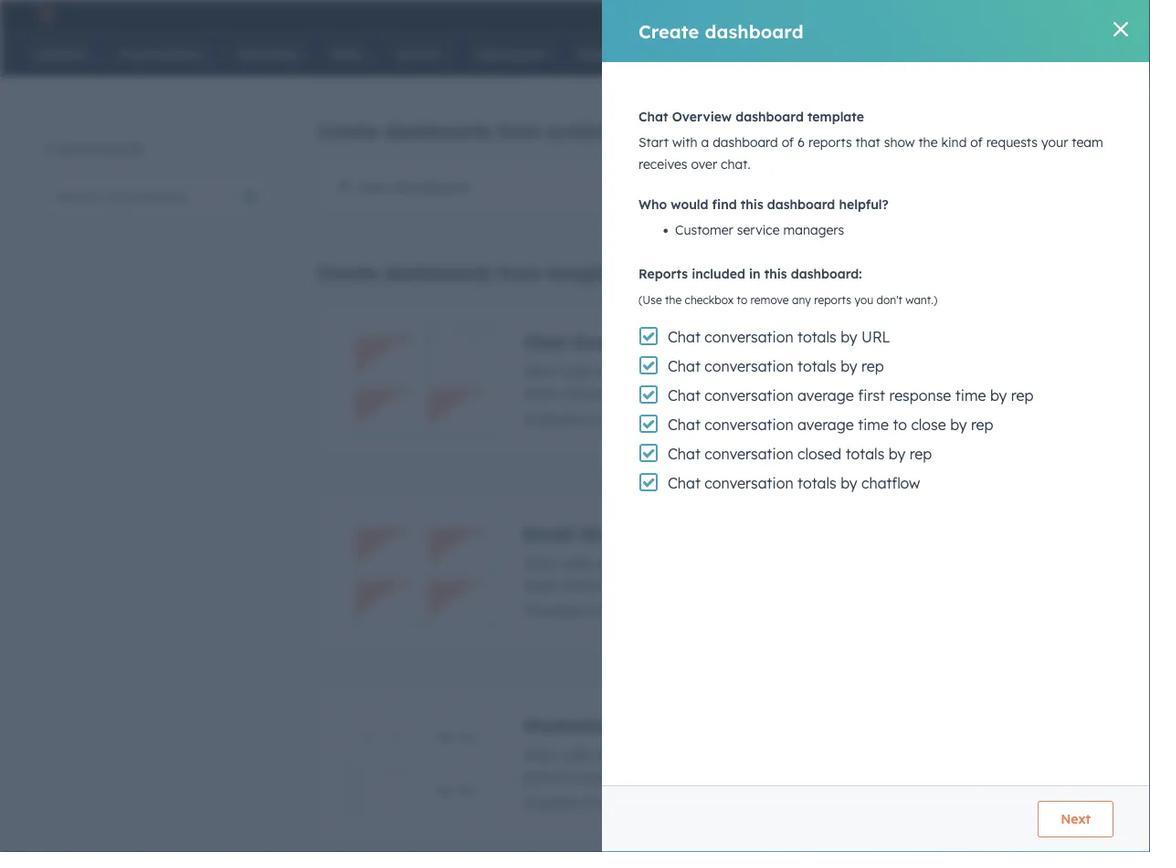 Task type: vqa. For each thing, say whether or not it's contained in the screenshot.
START within MARKETING START WITH A DASHBOARD OF 9 REPORTS THAT FOCUS ON YOUR WEBSITE PERFORMANCE. ALSO PERFORMANCE AND CONTACT ACTIVITY.
yes



Task type: describe. For each thing, give the bounding box(es) containing it.
chat for chat conversation average first response time by rep
[[668, 387, 701, 405]]

chat for chat overview start with a dashboard of 6 reports that show the kind of requests your team receives over chat.
[[524, 330, 567, 353]]

your inside email overview start with a dashboard of 6 reports that show the kind of requests your team receives over email. includes 6 default reports
[[984, 554, 1015, 572]]

by down closed
[[841, 474, 858, 493]]

receives for chat overview
[[564, 384, 620, 403]]

includes for marketing
[[524, 794, 582, 812]]

the inside chat overview start with a dashboard of 6 reports that show the kind of requests your team receives over chat.
[[844, 362, 866, 381]]

chat overview start with a dashboard of 6 reports that show the kind of requests your team receives over chat.
[[524, 330, 1015, 403]]

totals for chatflow
[[798, 474, 837, 493]]

includes 9 default reports
[[524, 794, 701, 812]]

notifications image
[[1009, 8, 1025, 25]]

helpful?
[[839, 196, 889, 212]]

notifications button
[[1001, 0, 1033, 29]]

by up "chat conversation average first response time by rep"
[[841, 357, 858, 376]]

0 horizontal spatial time
[[858, 416, 889, 434]]

new dashboard
[[359, 178, 469, 196]]

dashboard inside start with a dashboard of 6 reports that show the kind of requests your team receives over chat.
[[713, 134, 778, 150]]

chat. inside start with a dashboard of 6 reports that show the kind of requests your team receives over chat.
[[721, 156, 751, 172]]

dashboard inside chat overview start with a dashboard of 6 reports that show the kind of requests your team receives over chat.
[[608, 362, 683, 381]]

create dashboards from templates
[[318, 261, 638, 284]]

with inside email overview start with a dashboard of 6 reports that show the kind of requests your team receives over email. includes 6 default reports
[[562, 554, 591, 572]]

over inside start with a dashboard of 6 reports that show the kind of requests your team receives over chat.
[[691, 156, 717, 172]]

totals up chatflow
[[846, 445, 885, 463]]

apple button
[[1036, 0, 1127, 29]]

conversation for chat conversation average first response time by rep
[[705, 387, 794, 405]]

chat conversation closed totals by rep
[[668, 445, 932, 463]]

apple menu
[[870, 0, 1128, 29]]

dashboard:
[[791, 266, 862, 282]]

any
[[792, 293, 811, 307]]

default for marketing
[[598, 794, 647, 812]]

reports included in this dashboard:
[[639, 266, 862, 282]]

templates
[[547, 261, 638, 284]]

dashboard left template
[[736, 109, 804, 125]]

new
[[359, 178, 390, 196]]

reports inside marketing start with a dashboard of 9 reports that focus on your website performance. also performance and contact activity.
[[717, 746, 767, 764]]

(use the checkbox to remove any reports you don't want.)
[[639, 293, 938, 307]]

hubspot link
[[22, 4, 69, 26]]

managers
[[784, 222, 845, 238]]

conversation for chat conversation totals by url
[[705, 328, 794, 346]]

upgrade link
[[872, 5, 895, 24]]

your inside start with a dashboard of 6 reports that show the kind of requests your team receives over chat.
[[1042, 134, 1069, 150]]

this for dashboard
[[741, 196, 764, 212]]

also
[[620, 768, 649, 786]]

kind for chat overview
[[870, 362, 899, 381]]

search image
[[1112, 48, 1125, 60]]

in
[[749, 266, 761, 282]]

6 inside start with a dashboard of 6 reports that show the kind of requests your team receives over chat.
[[798, 134, 805, 150]]

reports inside chat overview start with a dashboard of 6 reports that show the kind of requests your team receives over chat.
[[718, 362, 768, 381]]

kind inside start with a dashboard of 6 reports that show the kind of requests your team receives over chat.
[[942, 134, 967, 150]]

you
[[855, 293, 874, 307]]

email overview start with a dashboard of 6 reports that show the kind of requests your team receives over email. includes 6 default reports
[[524, 522, 1015, 620]]

response
[[890, 387, 952, 405]]

this for dashboard:
[[765, 266, 787, 282]]

hubspot image
[[33, 4, 55, 26]]

settings image
[[978, 8, 995, 24]]

from for scratch
[[498, 120, 541, 143]]

1-14 of 14 results
[[44, 141, 145, 157]]

by left url
[[841, 328, 858, 346]]

requests for email overview
[[921, 554, 980, 572]]

chat for chat conversation totals by chatflow
[[668, 474, 701, 493]]

with inside marketing start with a dashboard of 9 reports that focus on your website performance. also performance and contact activity.
[[562, 746, 591, 764]]

first
[[858, 387, 885, 405]]

by right the close
[[950, 416, 967, 434]]

show for email overview
[[804, 554, 839, 572]]

want.)
[[906, 293, 938, 307]]

would
[[671, 196, 709, 212]]

website
[[901, 746, 954, 764]]

marketing start with a dashboard of 9 reports that focus on your website performance. also performance and contact activity.
[[524, 714, 954, 786]]

chat conversation totals by chatflow
[[668, 474, 920, 493]]

0 vertical spatial to
[[737, 293, 748, 307]]

chat conversation totals by url
[[668, 328, 891, 346]]

close
[[911, 416, 946, 434]]

next
[[1061, 811, 1091, 827]]

conversation for chat conversation average time to close by rep
[[705, 416, 794, 434]]

remove
[[751, 293, 789, 307]]

reports inside start with a dashboard of 6 reports that show the kind of requests your team receives over chat.
[[809, 134, 852, 150]]

upgrade image
[[875, 8, 891, 24]]

that inside email overview start with a dashboard of 6 reports that show the kind of requests your team receives over email. includes 6 default reports
[[772, 554, 800, 572]]

reports
[[639, 266, 688, 282]]

none checkbox containing marketing
[[318, 683, 1066, 845]]

chat for chat conversation closed totals by rep
[[668, 445, 701, 463]]

a inside chat overview start with a dashboard of 6 reports that show the kind of requests your team receives over chat.
[[595, 362, 604, 381]]

and
[[746, 768, 773, 786]]

of inside marketing start with a dashboard of 9 reports that focus on your website performance. also performance and contact activity.
[[687, 746, 701, 764]]

chat conversation average first response time by rep
[[668, 387, 1034, 405]]

included
[[692, 266, 746, 282]]

with inside chat overview start with a dashboard of 6 reports that show the kind of requests your team receives over chat.
[[562, 362, 591, 381]]

dashboard inside new dashboard checkbox
[[394, 178, 469, 196]]

includes for chat
[[524, 410, 582, 428]]

average for first
[[798, 387, 854, 405]]

who would find this dashboard helpful?
[[639, 196, 889, 212]]

performance.
[[524, 768, 616, 786]]

1-
[[44, 141, 55, 157]]

email
[[524, 522, 575, 545]]

default for chat overview
[[599, 410, 647, 428]]



Task type: locate. For each thing, give the bounding box(es) containing it.
3 includes from the top
[[524, 794, 582, 812]]

1 vertical spatial from
[[498, 261, 541, 284]]

show down chat conversation totals by chatflow
[[804, 554, 839, 572]]

dashboard up managers
[[767, 196, 835, 212]]

2 vertical spatial overview
[[581, 522, 668, 545]]

who
[[639, 196, 667, 212]]

with
[[672, 134, 698, 150], [562, 362, 591, 381], [562, 554, 591, 572], [562, 746, 591, 764]]

average up closed
[[798, 416, 854, 434]]

1 horizontal spatial time
[[956, 387, 986, 405]]

conversation
[[705, 328, 794, 346], [705, 357, 794, 376], [705, 387, 794, 405], [705, 416, 794, 434], [705, 445, 794, 463], [705, 474, 794, 493]]

activity.
[[834, 768, 887, 786]]

that inside chat overview start with a dashboard of 6 reports that show the kind of requests your team receives over chat.
[[772, 362, 800, 381]]

conversation up chat conversation closed totals by rep
[[705, 416, 794, 434]]

time down 'first'
[[858, 416, 889, 434]]

1 horizontal spatial chat.
[[721, 156, 751, 172]]

with inside start with a dashboard of 6 reports that show the kind of requests your team receives over chat.
[[672, 134, 698, 150]]

chat. up find
[[721, 156, 751, 172]]

receives for email overview
[[564, 576, 620, 594]]

a inside email overview start with a dashboard of 6 reports that show the kind of requests your team receives over email. includes 6 default reports
[[595, 554, 604, 572]]

that down chat conversation totals by chatflow
[[772, 554, 800, 572]]

chat. inside chat overview start with a dashboard of 6 reports that show the kind of requests your team receives over chat.
[[658, 384, 692, 403]]

by right response
[[990, 387, 1007, 405]]

1 14 from the left
[[55, 141, 69, 157]]

with down email
[[562, 554, 591, 572]]

start inside marketing start with a dashboard of 9 reports that focus on your website performance. also performance and contact activity.
[[524, 746, 558, 764]]

start with a dashboard of 6 reports that show the kind of requests your team receives over chat.
[[639, 134, 1104, 172]]

that inside marketing start with a dashboard of 9 reports that focus on your website performance. also performance and contact activity.
[[771, 746, 800, 764]]

overview up new dashboard checkbox
[[672, 109, 732, 125]]

2 dashboards from the top
[[384, 261, 492, 284]]

requests inside start with a dashboard of 6 reports that show the kind of requests your team receives over chat.
[[987, 134, 1038, 150]]

default inside email overview start with a dashboard of 6 reports that show the kind of requests your team receives over email. includes 6 default reports
[[599, 602, 647, 620]]

close image
[[1114, 22, 1128, 37]]

0 horizontal spatial to
[[737, 293, 748, 307]]

overview
[[672, 109, 732, 125], [572, 330, 659, 353], [581, 522, 668, 545]]

1 vertical spatial includes
[[524, 602, 582, 620]]

that down 'chat conversation totals by url'
[[772, 362, 800, 381]]

of
[[782, 134, 794, 150], [971, 134, 983, 150], [72, 141, 84, 157], [687, 362, 701, 381], [903, 362, 917, 381], [687, 554, 701, 572], [903, 554, 917, 572], [687, 746, 701, 764]]

over inside chat overview start with a dashboard of 6 reports that show the kind of requests your team receives over chat.
[[624, 384, 654, 403]]

2 vertical spatial requests
[[921, 554, 980, 572]]

kind for email overview
[[870, 554, 899, 572]]

0 vertical spatial create
[[639, 20, 699, 42]]

0 horizontal spatial 9
[[586, 794, 594, 812]]

a inside marketing start with a dashboard of 9 reports that focus on your website performance. also performance and contact activity.
[[595, 746, 604, 764]]

Search HubSpot search field
[[894, 38, 1118, 69]]

create dashboards from scratch
[[318, 120, 614, 143]]

1 vertical spatial requests
[[921, 362, 980, 381]]

help image
[[948, 8, 964, 25]]

average up chat conversation average time to close by rep
[[798, 387, 854, 405]]

with up includes 6 default reports
[[562, 362, 591, 381]]

9 up performance in the right bottom of the page
[[705, 746, 713, 764]]

2 includes from the top
[[524, 602, 582, 620]]

includes
[[524, 410, 582, 428], [524, 602, 582, 620], [524, 794, 582, 812]]

0 vertical spatial over
[[691, 156, 717, 172]]

2 average from the top
[[798, 416, 854, 434]]

totals up "chat conversation average first response time by rep"
[[798, 357, 837, 376]]

team inside start with a dashboard of 6 reports that show the kind of requests your team receives over chat.
[[1072, 134, 1104, 150]]

from
[[498, 120, 541, 143], [498, 261, 541, 284]]

performance
[[653, 768, 742, 786]]

chat. up includes 6 default reports
[[658, 384, 692, 403]]

create dashboard
[[639, 20, 804, 42]]

show up "chat conversation average first response time by rep"
[[804, 362, 839, 381]]

2 vertical spatial receives
[[564, 576, 620, 594]]

dashboard right "new"
[[394, 178, 469, 196]]

with up the performance.
[[562, 746, 591, 764]]

kind
[[942, 134, 967, 150], [870, 362, 899, 381], [870, 554, 899, 572]]

team
[[1072, 134, 1104, 150], [524, 384, 560, 403], [524, 576, 560, 594]]

receives up includes 6 default reports
[[564, 384, 620, 403]]

chat conversation average time to close by rep
[[668, 416, 994, 434]]

over left email.
[[624, 576, 654, 594]]

your inside chat overview start with a dashboard of 6 reports that show the kind of requests your team receives over chat.
[[984, 362, 1015, 381]]

overview for email overview
[[581, 522, 668, 545]]

receives down email
[[564, 576, 620, 594]]

a inside start with a dashboard of 6 reports that show the kind of requests your team receives over chat.
[[701, 134, 709, 150]]

show
[[884, 134, 915, 150], [804, 362, 839, 381], [804, 554, 839, 572]]

0 horizontal spatial 14
[[55, 141, 69, 157]]

1 vertical spatial kind
[[870, 362, 899, 381]]

overview for chat overview
[[572, 330, 659, 353]]

includes inside email overview start with a dashboard of 6 reports that show the kind of requests your team receives over email. includes 6 default reports
[[524, 602, 582, 620]]

receives inside start with a dashboard of 6 reports that show the kind of requests your team receives over chat.
[[639, 156, 688, 172]]

None checkbox
[[318, 683, 1066, 845]]

time
[[956, 387, 986, 405], [858, 416, 889, 434]]

requests for chat overview
[[921, 362, 980, 381]]

results
[[105, 141, 145, 157]]

0 vertical spatial receives
[[639, 156, 688, 172]]

0 vertical spatial average
[[798, 387, 854, 405]]

overview down (use
[[572, 330, 659, 353]]

email.
[[658, 576, 699, 594]]

overview inside chat overview start with a dashboard of 6 reports that show the kind of requests your team receives over chat.
[[572, 330, 659, 353]]

conversation for chat conversation totals by chatflow
[[705, 474, 794, 493]]

search button
[[1103, 38, 1134, 69]]

this
[[741, 196, 764, 212], [765, 266, 787, 282]]

0 vertical spatial chat.
[[721, 156, 751, 172]]

start up the performance.
[[524, 746, 558, 764]]

to left the close
[[893, 416, 907, 434]]

1 horizontal spatial 14
[[88, 141, 102, 157]]

customer service managers
[[675, 222, 845, 238]]

chat inside chat overview start with a dashboard of 6 reports that show the kind of requests your team receives over chat.
[[524, 330, 567, 353]]

requests inside email overview start with a dashboard of 6 reports that show the kind of requests your team receives over email. includes 6 default reports
[[921, 554, 980, 572]]

show inside start with a dashboard of 6 reports that show the kind of requests your team receives over chat.
[[884, 134, 915, 150]]

average
[[798, 387, 854, 405], [798, 416, 854, 434]]

show inside email overview start with a dashboard of 6 reports that show the kind of requests your team receives over email. includes 6 default reports
[[804, 554, 839, 572]]

2 vertical spatial kind
[[870, 554, 899, 572]]

0 vertical spatial overview
[[672, 109, 732, 125]]

settings link
[[975, 5, 998, 24]]

create for create dashboards from scratch
[[318, 120, 379, 143]]

this right in
[[765, 266, 787, 282]]

chat for chat conversation totals by rep
[[668, 357, 701, 376]]

marketplaces image
[[909, 8, 926, 25]]

1 vertical spatial dashboards
[[384, 261, 492, 284]]

0 vertical spatial dashboards
[[384, 120, 492, 143]]

marketplaces button
[[898, 0, 937, 29]]

the inside start with a dashboard of 6 reports that show the kind of requests your team receives over chat.
[[919, 134, 938, 150]]

2 vertical spatial over
[[624, 576, 654, 594]]

1 vertical spatial to
[[893, 416, 907, 434]]

dashboard up chat overview dashboard template
[[705, 20, 804, 42]]

with up new dashboard checkbox
[[672, 134, 698, 150]]

url
[[862, 328, 891, 346]]

team for email overview
[[524, 576, 560, 594]]

(use
[[639, 293, 662, 307]]

over for chat overview
[[624, 384, 654, 403]]

1 vertical spatial default
[[599, 602, 647, 620]]

4 conversation from the top
[[705, 416, 794, 434]]

overview inside email overview start with a dashboard of 6 reports that show the kind of requests your team receives over email. includes 6 default reports
[[581, 522, 668, 545]]

next button
[[1038, 801, 1114, 838]]

0 vertical spatial team
[[1072, 134, 1104, 150]]

receives up who at the right top
[[639, 156, 688, 172]]

show for chat overview
[[804, 362, 839, 381]]

team inside email overview start with a dashboard of 6 reports that show the kind of requests your team receives over email. includes 6 default reports
[[524, 576, 560, 594]]

9 inside marketing start with a dashboard of 9 reports that focus on your website performance. also performance and contact activity.
[[705, 746, 713, 764]]

default
[[599, 410, 647, 428], [599, 602, 647, 620], [598, 794, 647, 812]]

start inside chat overview start with a dashboard of 6 reports that show the kind of requests your team receives over chat.
[[524, 362, 558, 381]]

9 down the performance.
[[586, 794, 594, 812]]

conversation up chat conversation totals by rep
[[705, 328, 794, 346]]

on
[[845, 746, 862, 764]]

apple
[[1067, 7, 1099, 22]]

over for email overview
[[624, 576, 654, 594]]

help button
[[940, 0, 971, 29]]

requests
[[987, 134, 1038, 150], [921, 362, 980, 381], [921, 554, 980, 572]]

chatflow
[[862, 474, 920, 493]]

dashboards
[[384, 120, 492, 143], [384, 261, 492, 284]]

1 horizontal spatial to
[[893, 416, 907, 434]]

6 conversation from the top
[[705, 474, 794, 493]]

that inside start with a dashboard of 6 reports that show the kind of requests your team receives over chat.
[[856, 134, 881, 150]]

2 vertical spatial team
[[524, 576, 560, 594]]

2 vertical spatial create
[[318, 261, 379, 284]]

1 horizontal spatial this
[[765, 266, 787, 282]]

includes 6 default reports
[[524, 410, 701, 428]]

scratch
[[547, 120, 614, 143]]

dashboards for scratch
[[384, 120, 492, 143]]

1 vertical spatial this
[[765, 266, 787, 282]]

marketing
[[524, 714, 617, 737]]

1 conversation from the top
[[705, 328, 794, 346]]

1 vertical spatial show
[[804, 362, 839, 381]]

0 vertical spatial time
[[956, 387, 986, 405]]

14
[[55, 141, 69, 157], [88, 141, 102, 157]]

dashboard up email.
[[608, 554, 683, 572]]

start inside email overview start with a dashboard of 6 reports that show the kind of requests your team receives over email. includes 6 default reports
[[524, 554, 558, 572]]

your inside marketing start with a dashboard of 9 reports that focus on your website performance. also performance and contact activity.
[[867, 746, 897, 764]]

dashboard up includes 6 default reports
[[608, 362, 683, 381]]

the inside email overview start with a dashboard of 6 reports that show the kind of requests your team receives over email. includes 6 default reports
[[844, 554, 866, 572]]

dashboard up "also"
[[608, 746, 683, 764]]

chat conversation totals by rep
[[668, 357, 884, 376]]

dashboard
[[705, 20, 804, 42], [736, 109, 804, 125], [713, 134, 778, 150], [394, 178, 469, 196], [767, 196, 835, 212], [608, 362, 683, 381], [608, 554, 683, 572], [608, 746, 683, 764]]

dashboard down chat overview dashboard template
[[713, 134, 778, 150]]

team for chat overview
[[524, 384, 560, 403]]

1 from from the top
[[498, 120, 541, 143]]

2 vertical spatial default
[[598, 794, 647, 812]]

over up includes 6 default reports
[[624, 384, 654, 403]]

conversation for chat conversation closed totals by rep
[[705, 445, 794, 463]]

checkbox
[[685, 293, 734, 307]]

New dashboard checkbox
[[318, 157, 1066, 217]]

chat.
[[721, 156, 751, 172], [658, 384, 692, 403]]

customer
[[675, 222, 734, 238]]

create for create dashboard
[[639, 20, 699, 42]]

1 vertical spatial 9
[[586, 794, 594, 812]]

start up includes 6 default reports
[[524, 362, 558, 381]]

totals down any at top
[[798, 328, 837, 346]]

start inside start with a dashboard of 6 reports that show the kind of requests your team receives over chat.
[[639, 134, 669, 150]]

0 horizontal spatial chat.
[[658, 384, 692, 403]]

chat overview dashboard template
[[639, 109, 864, 125]]

create for create dashboards from templates
[[318, 261, 379, 284]]

service
[[737, 222, 780, 238]]

1 vertical spatial receives
[[564, 384, 620, 403]]

2 14 from the left
[[88, 141, 102, 157]]

start down email
[[524, 554, 558, 572]]

contact
[[777, 768, 829, 786]]

dashboards down new dashboard
[[384, 261, 492, 284]]

1 average from the top
[[798, 387, 854, 405]]

from left templates
[[498, 261, 541, 284]]

1 vertical spatial over
[[624, 384, 654, 403]]

a
[[701, 134, 709, 150], [595, 362, 604, 381], [595, 554, 604, 572], [595, 746, 604, 764]]

conversation down chat conversation closed totals by rep
[[705, 474, 794, 493]]

0 horizontal spatial this
[[741, 196, 764, 212]]

find
[[712, 196, 737, 212]]

by
[[841, 328, 858, 346], [841, 357, 858, 376], [990, 387, 1007, 405], [950, 416, 967, 434], [889, 445, 906, 463], [841, 474, 858, 493]]

from for templates
[[498, 261, 541, 284]]

conversation down chat conversation totals by rep
[[705, 387, 794, 405]]

don't
[[877, 293, 903, 307]]

1 vertical spatial chat.
[[658, 384, 692, 403]]

6
[[798, 134, 805, 150], [705, 362, 714, 381], [586, 410, 595, 428], [705, 554, 714, 572], [586, 602, 595, 620]]

start up new dashboard checkbox
[[639, 134, 669, 150]]

2 vertical spatial show
[[804, 554, 839, 572]]

None checkbox
[[318, 299, 1066, 461], [318, 491, 1066, 653], [318, 299, 1066, 461], [318, 491, 1066, 653]]

2 from from the top
[[498, 261, 541, 284]]

0 vertical spatial requests
[[987, 134, 1038, 150]]

apple lee image
[[1047, 6, 1064, 23]]

3 conversation from the top
[[705, 387, 794, 405]]

focus
[[804, 746, 841, 764]]

conversation for chat conversation totals by rep
[[705, 357, 794, 376]]

dashboards up new dashboard
[[384, 120, 492, 143]]

1 vertical spatial team
[[524, 384, 560, 403]]

time right response
[[956, 387, 986, 405]]

this up service
[[741, 196, 764, 212]]

totals for url
[[798, 328, 837, 346]]

2 vertical spatial includes
[[524, 794, 582, 812]]

the
[[919, 134, 938, 150], [665, 293, 682, 307], [844, 362, 866, 381], [844, 554, 866, 572]]

totals for rep
[[798, 357, 837, 376]]

0 vertical spatial 9
[[705, 746, 713, 764]]

kind inside chat overview start with a dashboard of 6 reports that show the kind of requests your team receives over chat.
[[870, 362, 899, 381]]

0 vertical spatial kind
[[942, 134, 967, 150]]

0 vertical spatial default
[[599, 410, 647, 428]]

1 vertical spatial create
[[318, 120, 379, 143]]

1 horizontal spatial 9
[[705, 746, 713, 764]]

0 vertical spatial show
[[884, 134, 915, 150]]

conversation down 'chat conversation totals by url'
[[705, 357, 794, 376]]

dashboard inside marketing start with a dashboard of 9 reports that focus on your website performance. also performance and contact activity.
[[608, 746, 683, 764]]

1 vertical spatial average
[[798, 416, 854, 434]]

6 inside chat overview start with a dashboard of 6 reports that show the kind of requests your team receives over chat.
[[705, 362, 714, 381]]

your
[[1042, 134, 1069, 150], [984, 362, 1015, 381], [984, 554, 1015, 572], [867, 746, 897, 764]]

9
[[705, 746, 713, 764], [586, 794, 594, 812]]

0 vertical spatial from
[[498, 120, 541, 143]]

average for time
[[798, 416, 854, 434]]

5 conversation from the top
[[705, 445, 794, 463]]

closed
[[798, 445, 842, 463]]

that up contact
[[771, 746, 800, 764]]

dashboards for templates
[[384, 261, 492, 284]]

over inside email overview start with a dashboard of 6 reports that show the kind of requests your team receives over email. includes 6 default reports
[[624, 576, 654, 594]]

conversation up chat conversation totals by chatflow
[[705, 445, 794, 463]]

by up chatflow
[[889, 445, 906, 463]]

Search search field
[[44, 178, 272, 215]]

1 vertical spatial overview
[[572, 330, 659, 353]]

chat for chat overview dashboard template
[[639, 109, 668, 125]]

receives inside email overview start with a dashboard of 6 reports that show the kind of requests your team receives over email. includes 6 default reports
[[564, 576, 620, 594]]

1 includes from the top
[[524, 410, 582, 428]]

totals
[[798, 328, 837, 346], [798, 357, 837, 376], [846, 445, 885, 463], [798, 474, 837, 493]]

to
[[737, 293, 748, 307], [893, 416, 907, 434]]

dashboard inside email overview start with a dashboard of 6 reports that show the kind of requests your team receives over email. includes 6 default reports
[[608, 554, 683, 572]]

1 vertical spatial time
[[858, 416, 889, 434]]

to down reports included in this dashboard:
[[737, 293, 748, 307]]

kind inside email overview start with a dashboard of 6 reports that show the kind of requests your team receives over email. includes 6 default reports
[[870, 554, 899, 572]]

requests inside chat overview start with a dashboard of 6 reports that show the kind of requests your team receives over chat.
[[921, 362, 980, 381]]

0 vertical spatial includes
[[524, 410, 582, 428]]

template
[[808, 109, 864, 125]]

1 dashboards from the top
[[384, 120, 492, 143]]

receives inside chat overview start with a dashboard of 6 reports that show the kind of requests your team receives over chat.
[[564, 384, 620, 403]]

overview up email.
[[581, 522, 668, 545]]

rep
[[862, 357, 884, 376], [1011, 387, 1034, 405], [971, 416, 994, 434], [910, 445, 932, 463]]

that down template
[[856, 134, 881, 150]]

from left scratch
[[498, 120, 541, 143]]

0 vertical spatial this
[[741, 196, 764, 212]]

chat
[[639, 109, 668, 125], [668, 328, 701, 346], [524, 330, 567, 353], [668, 357, 701, 376], [668, 387, 701, 405], [668, 416, 701, 434], [668, 445, 701, 463], [668, 474, 701, 493]]

show up helpful?
[[884, 134, 915, 150]]

receives
[[639, 156, 688, 172], [564, 384, 620, 403], [564, 576, 620, 594]]

2 conversation from the top
[[705, 357, 794, 376]]

over up would
[[691, 156, 717, 172]]

show inside chat overview start with a dashboard of 6 reports that show the kind of requests your team receives over chat.
[[804, 362, 839, 381]]

chat for chat conversation average time to close by rep
[[668, 416, 701, 434]]

that
[[856, 134, 881, 150], [772, 362, 800, 381], [772, 554, 800, 572], [771, 746, 800, 764]]

team inside chat overview start with a dashboard of 6 reports that show the kind of requests your team receives over chat.
[[524, 384, 560, 403]]

chat for chat conversation totals by url
[[668, 328, 701, 346]]

start
[[639, 134, 669, 150], [524, 362, 558, 381], [524, 554, 558, 572], [524, 746, 558, 764]]

totals down closed
[[798, 474, 837, 493]]



